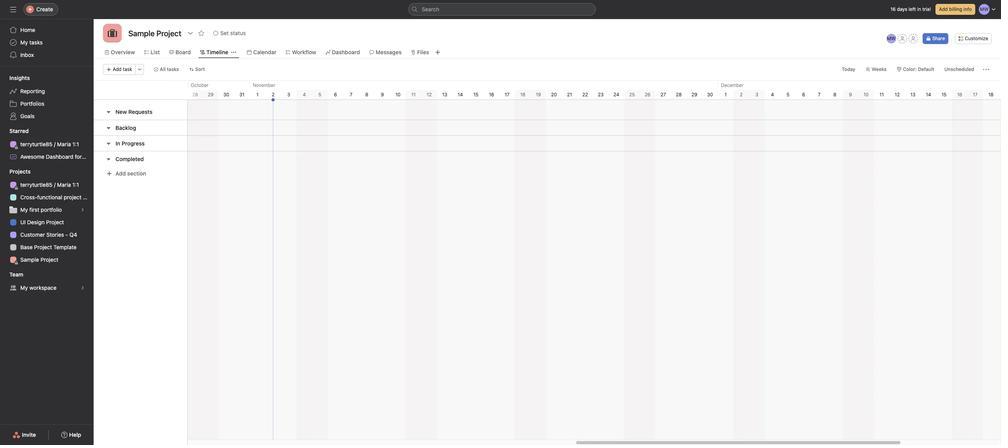 Task type: vqa. For each thing, say whether or not it's contained in the screenshot.
Q4
yes



Task type: describe. For each thing, give the bounding box(es) containing it.
q4
[[70, 232, 77, 238]]

help button
[[56, 428, 86, 442]]

2 7 from the left
[[819, 92, 821, 98]]

1 11 from the left
[[412, 92, 416, 98]]

/ for dashboard
[[54, 141, 56, 148]]

in
[[116, 140, 120, 147]]

for
[[75, 153, 82, 160]]

2 29 from the left
[[692, 92, 698, 98]]

list
[[151, 49, 160, 55]]

collapse task list for the section new requests image
[[105, 109, 112, 115]]

1 for december 1
[[725, 92, 727, 98]]

see details, my first portfolio image
[[80, 208, 85, 212]]

team
[[9, 271, 23, 278]]

stories
[[46, 232, 64, 238]]

completed button
[[116, 152, 144, 166]]

backlog button
[[116, 121, 136, 135]]

awesome
[[20, 153, 44, 160]]

set status button
[[210, 28, 249, 39]]

27
[[661, 92, 666, 98]]

cross-functional project plan
[[20, 194, 94, 201]]

23
[[598, 92, 604, 98]]

sample project
[[20, 256, 58, 263]]

base project template link
[[5, 241, 89, 254]]

today
[[842, 66, 856, 72]]

my first portfolio link
[[5, 204, 89, 216]]

dashboard inside the starred 'element'
[[46, 153, 73, 160]]

portfolio
[[41, 207, 62, 213]]

add for add billing info
[[940, 6, 948, 12]]

ui design project
[[20, 219, 64, 226]]

base
[[20, 244, 33, 251]]

add section
[[116, 170, 146, 177]]

progress
[[122, 140, 145, 147]]

sort
[[195, 66, 205, 72]]

2 14 from the left
[[927, 92, 932, 98]]

workspace
[[29, 285, 57, 291]]

starred element
[[0, 124, 114, 165]]

25
[[630, 92, 635, 98]]

list link
[[144, 48, 160, 57]]

add billing info button
[[936, 4, 976, 15]]

1 12 from the left
[[427, 92, 432, 98]]

-
[[66, 232, 68, 238]]

collapse task list for the section completed image
[[105, 156, 112, 162]]

search button
[[409, 3, 596, 16]]

starred
[[9, 128, 29, 134]]

files link
[[411, 48, 429, 57]]

default
[[919, 66, 935, 72]]

26
[[645, 92, 651, 98]]

share button
[[923, 33, 949, 44]]

terryturtle85 / maria 1:1 for dashboard
[[20, 141, 79, 148]]

global element
[[0, 19, 94, 66]]

status
[[230, 30, 246, 36]]

completed
[[116, 156, 144, 162]]

add to starred image
[[198, 30, 204, 36]]

1:1 for for
[[72, 141, 79, 148]]

plan
[[83, 194, 94, 201]]

teams element
[[0, 268, 94, 296]]

unscheduled
[[945, 66, 975, 72]]

projects
[[9, 168, 31, 175]]

new requests
[[116, 109, 153, 115]]

my for my tasks
[[20, 39, 28, 46]]

create
[[36, 6, 53, 12]]

tasks for all tasks
[[167, 66, 179, 72]]

maria for functional
[[57, 182, 71, 188]]

billing
[[950, 6, 963, 12]]

1 17 from the left
[[505, 92, 510, 98]]

reporting link
[[5, 85, 89, 98]]

left
[[909, 6, 917, 12]]

november 1
[[253, 82, 275, 98]]

help
[[69, 432, 81, 438]]

messages
[[376, 49, 402, 55]]

overview
[[111, 49, 135, 55]]

more actions image
[[984, 66, 990, 73]]

december 1
[[721, 82, 744, 98]]

1 2 from the left
[[272, 92, 275, 98]]

terryturtle85 / maria 1:1 link for dashboard
[[5, 138, 89, 151]]

16 days left in trial
[[891, 6, 931, 12]]

mw button
[[887, 34, 897, 43]]

in progress button
[[116, 136, 145, 151]]

terryturtle85 / maria 1:1 link for functional
[[5, 179, 89, 191]]

portfolios
[[20, 100, 44, 107]]

1 for november 1
[[257, 92, 259, 98]]

customer
[[20, 232, 45, 238]]

add task button
[[103, 64, 136, 75]]

2 30 from the left
[[708, 92, 713, 98]]

all tasks button
[[150, 64, 183, 75]]

goals
[[20, 113, 35, 119]]

unscheduled button
[[942, 64, 978, 75]]

customer stories - q4 link
[[5, 229, 89, 241]]

collapse task list for the section backlog image
[[105, 125, 112, 131]]

color:
[[904, 66, 917, 72]]

insights button
[[0, 74, 30, 82]]

21
[[567, 92, 572, 98]]

color: default button
[[894, 64, 938, 75]]

overview link
[[105, 48, 135, 57]]

project inside the starred 'element'
[[96, 153, 114, 160]]

design
[[27, 219, 45, 226]]

all
[[160, 66, 166, 72]]

hide sidebar image
[[10, 6, 16, 12]]

show options image
[[187, 30, 194, 36]]

calendar link
[[247, 48, 277, 57]]

dashboard link
[[326, 48, 360, 57]]

add task
[[113, 66, 132, 72]]

timeline
[[207, 49, 228, 55]]

2 2 from the left
[[740, 92, 743, 98]]

2 6 from the left
[[803, 92, 806, 98]]

1:1 for project
[[72, 182, 79, 188]]

starred button
[[0, 127, 29, 135]]

new requests button
[[116, 105, 153, 119]]



Task type: locate. For each thing, give the bounding box(es) containing it.
0 horizontal spatial 9
[[381, 92, 384, 98]]

customize
[[966, 36, 989, 41]]

add for add section
[[116, 170, 126, 177]]

1 vertical spatial 1:1
[[72, 182, 79, 188]]

0 horizontal spatial 1
[[257, 92, 259, 98]]

new right for
[[83, 153, 95, 160]]

my workspace
[[20, 285, 57, 291]]

team button
[[0, 271, 23, 279]]

0 horizontal spatial 30
[[223, 92, 229, 98]]

december
[[721, 82, 744, 88]]

1 down "november"
[[257, 92, 259, 98]]

workflow link
[[286, 48, 316, 57]]

my down team
[[20, 285, 28, 291]]

16
[[891, 6, 896, 12], [489, 92, 494, 98], [958, 92, 963, 98]]

backlog
[[116, 124, 136, 131]]

1 4 from the left
[[303, 92, 306, 98]]

10
[[396, 92, 401, 98], [864, 92, 869, 98]]

1 7 from the left
[[350, 92, 353, 98]]

0 vertical spatial my
[[20, 39, 28, 46]]

1 horizontal spatial 14
[[927, 92, 932, 98]]

1 horizontal spatial 6
[[803, 92, 806, 98]]

0 vertical spatial 1:1
[[72, 141, 79, 148]]

0 horizontal spatial 16
[[489, 92, 494, 98]]

add section button
[[103, 167, 149, 181]]

terryturtle85 for awesome
[[20, 141, 52, 148]]

november
[[253, 82, 275, 88]]

2 18 from the left
[[989, 92, 994, 98]]

22
[[583, 92, 588, 98]]

2 1 from the left
[[725, 92, 727, 98]]

set
[[221, 30, 229, 36]]

tasks
[[29, 39, 43, 46], [167, 66, 179, 72]]

insights
[[9, 75, 30, 81]]

1 horizontal spatial 3
[[756, 92, 759, 98]]

0 horizontal spatial 28
[[192, 92, 198, 98]]

None text field
[[126, 26, 183, 40]]

awesome dashboard for new project
[[20, 153, 114, 160]]

20
[[551, 92, 557, 98]]

terryturtle85 / maria 1:1 link up functional
[[5, 179, 89, 191]]

/ for functional
[[54, 182, 56, 188]]

maria for dashboard
[[57, 141, 71, 148]]

17 left 19
[[505, 92, 510, 98]]

1 inside 'november 1'
[[257, 92, 259, 98]]

files
[[418, 49, 429, 55]]

0 vertical spatial dashboard
[[332, 49, 360, 55]]

insights element
[[0, 71, 94, 124]]

functional
[[37, 194, 62, 201]]

my up inbox
[[20, 39, 28, 46]]

0 vertical spatial /
[[54, 141, 56, 148]]

terryturtle85 for cross-
[[20, 182, 52, 188]]

0 horizontal spatial 7
[[350, 92, 353, 98]]

maria up awesome dashboard for new project
[[57, 141, 71, 148]]

2 terryturtle85 from the top
[[20, 182, 52, 188]]

0 horizontal spatial 11
[[412, 92, 416, 98]]

1 vertical spatial add
[[113, 66, 122, 72]]

my inside projects element
[[20, 207, 28, 213]]

1 maria from the top
[[57, 141, 71, 148]]

2 4 from the left
[[771, 92, 775, 98]]

terryturtle85 / maria 1:1 inside the starred 'element'
[[20, 141, 79, 148]]

2 5 from the left
[[787, 92, 790, 98]]

30 left december 1
[[708, 92, 713, 98]]

1 10 from the left
[[396, 92, 401, 98]]

my
[[20, 39, 28, 46], [20, 207, 28, 213], [20, 285, 28, 291]]

0 horizontal spatial 8
[[365, 92, 368, 98]]

invite button
[[7, 428, 41, 442]]

tasks inside the global element
[[29, 39, 43, 46]]

3 my from the top
[[20, 285, 28, 291]]

1 horizontal spatial dashboard
[[332, 49, 360, 55]]

1 horizontal spatial 8
[[834, 92, 837, 98]]

1 vertical spatial my
[[20, 207, 28, 213]]

2 vertical spatial add
[[116, 170, 126, 177]]

my inside teams 'element'
[[20, 285, 28, 291]]

2 terryturtle85 / maria 1:1 from the top
[[20, 182, 79, 188]]

3
[[287, 92, 290, 98], [756, 92, 759, 98]]

2 11 from the left
[[880, 92, 884, 98]]

2 1:1 from the top
[[72, 182, 79, 188]]

add inside "button"
[[116, 170, 126, 177]]

add inside button
[[940, 6, 948, 12]]

add for add task
[[113, 66, 122, 72]]

2 13 from the left
[[911, 92, 916, 98]]

terryturtle85 / maria 1:1 link inside the starred 'element'
[[5, 138, 89, 151]]

1 horizontal spatial 16
[[891, 6, 896, 12]]

my first portfolio
[[20, 207, 62, 213]]

1 1 from the left
[[257, 92, 259, 98]]

goals link
[[5, 110, 89, 123]]

tab actions image
[[231, 50, 236, 55]]

project
[[96, 153, 114, 160], [46, 219, 64, 226], [34, 244, 52, 251], [41, 256, 58, 263]]

terryturtle85 / maria 1:1 up functional
[[20, 182, 79, 188]]

1 terryturtle85 / maria 1:1 link from the top
[[5, 138, 89, 151]]

1 5 from the left
[[319, 92, 322, 98]]

1 my from the top
[[20, 39, 28, 46]]

more actions image
[[137, 67, 142, 72]]

2 3 from the left
[[756, 92, 759, 98]]

28 right the "27"
[[676, 92, 682, 98]]

/ inside the starred 'element'
[[54, 141, 56, 148]]

my left first
[[20, 207, 28, 213]]

0 horizontal spatial 15
[[474, 92, 479, 98]]

1 / from the top
[[54, 141, 56, 148]]

1 vertical spatial maria
[[57, 182, 71, 188]]

reporting
[[20, 88, 45, 94]]

add billing info
[[940, 6, 973, 12]]

0 horizontal spatial 17
[[505, 92, 510, 98]]

0 vertical spatial add
[[940, 6, 948, 12]]

1:1 up project
[[72, 182, 79, 188]]

1
[[257, 92, 259, 98], [725, 92, 727, 98]]

11
[[412, 92, 416, 98], [880, 92, 884, 98]]

1 vertical spatial tasks
[[167, 66, 179, 72]]

4
[[303, 92, 306, 98], [771, 92, 775, 98]]

sort button
[[186, 64, 209, 75]]

sample project link
[[5, 254, 89, 266]]

2 15 from the left
[[942, 92, 947, 98]]

19
[[536, 92, 541, 98]]

weeks button
[[863, 64, 891, 75]]

new inside the starred 'element'
[[83, 153, 95, 160]]

13
[[443, 92, 448, 98], [911, 92, 916, 98]]

1 horizontal spatial 18
[[989, 92, 994, 98]]

ui
[[20, 219, 26, 226]]

project down base project template
[[41, 256, 58, 263]]

1 vertical spatial /
[[54, 182, 56, 188]]

1 horizontal spatial 7
[[819, 92, 821, 98]]

1 down december
[[725, 92, 727, 98]]

0 vertical spatial new
[[116, 109, 127, 115]]

calendar
[[253, 49, 277, 55]]

0 horizontal spatial 5
[[319, 92, 322, 98]]

add left billing
[[940, 6, 948, 12]]

tasks right all
[[167, 66, 179, 72]]

1 horizontal spatial 10
[[864, 92, 869, 98]]

1 1:1 from the top
[[72, 141, 79, 148]]

3 right 'november 1'
[[287, 92, 290, 98]]

1:1 inside projects element
[[72, 182, 79, 188]]

0 horizontal spatial new
[[83, 153, 95, 160]]

0 horizontal spatial 3
[[287, 92, 290, 98]]

0 horizontal spatial 29
[[208, 92, 214, 98]]

terryturtle85 / maria 1:1 link up the awesome
[[5, 138, 89, 151]]

2 8 from the left
[[834, 92, 837, 98]]

terryturtle85 inside the starred 'element'
[[20, 141, 52, 148]]

0 horizontal spatial tasks
[[29, 39, 43, 46]]

1 vertical spatial terryturtle85
[[20, 182, 52, 188]]

add left task at the left
[[113, 66, 122, 72]]

30 left the 31
[[223, 92, 229, 98]]

0 vertical spatial terryturtle85 / maria 1:1 link
[[5, 138, 89, 151]]

tasks for my tasks
[[29, 39, 43, 46]]

2 down december
[[740, 92, 743, 98]]

1 vertical spatial terryturtle85 / maria 1:1 link
[[5, 179, 89, 191]]

cross-
[[20, 194, 37, 201]]

1 vertical spatial terryturtle85 / maria 1:1
[[20, 182, 79, 188]]

1 30 from the left
[[223, 92, 229, 98]]

1 28 from the left
[[192, 92, 198, 98]]

1 horizontal spatial 13
[[911, 92, 916, 98]]

31
[[239, 92, 245, 98]]

task
[[123, 66, 132, 72]]

terryturtle85 / maria 1:1 inside projects element
[[20, 182, 79, 188]]

1 horizontal spatial 15
[[942, 92, 947, 98]]

add inside button
[[113, 66, 122, 72]]

2 9 from the left
[[850, 92, 853, 98]]

/ up awesome dashboard for new project link
[[54, 141, 56, 148]]

1 horizontal spatial new
[[116, 109, 127, 115]]

maria inside the starred 'element'
[[57, 141, 71, 148]]

project up stories
[[46, 219, 64, 226]]

terryturtle85 / maria 1:1 up awesome dashboard for new project link
[[20, 141, 79, 148]]

new right collapse task list for the section new requests image
[[116, 109, 127, 115]]

sample
[[20, 256, 39, 263]]

project down collapse task list for the section in progress icon at the left top of page
[[96, 153, 114, 160]]

28
[[192, 92, 198, 98], [676, 92, 682, 98]]

terryturtle85 / maria 1:1 for functional
[[20, 182, 79, 188]]

1 inside december 1
[[725, 92, 727, 98]]

add
[[940, 6, 948, 12], [113, 66, 122, 72], [116, 170, 126, 177]]

1 horizontal spatial 2
[[740, 92, 743, 98]]

terryturtle85 / maria 1:1 link inside projects element
[[5, 179, 89, 191]]

1 15 from the left
[[474, 92, 479, 98]]

weeks
[[872, 66, 887, 72]]

template
[[53, 244, 77, 251]]

1 horizontal spatial 12
[[895, 92, 900, 98]]

0 horizontal spatial 13
[[443, 92, 448, 98]]

0 horizontal spatial 2
[[272, 92, 275, 98]]

18 down more actions image
[[989, 92, 994, 98]]

search
[[422, 6, 440, 12]]

1 29 from the left
[[208, 92, 214, 98]]

maria up cross-functional project plan
[[57, 182, 71, 188]]

3 right december 1
[[756, 92, 759, 98]]

see details, my workspace image
[[80, 286, 85, 290]]

0 vertical spatial tasks
[[29, 39, 43, 46]]

2 my from the top
[[20, 207, 28, 213]]

12
[[427, 92, 432, 98], [895, 92, 900, 98]]

my for my workspace
[[20, 285, 28, 291]]

2 12 from the left
[[895, 92, 900, 98]]

0 vertical spatial terryturtle85
[[20, 141, 52, 148]]

projects element
[[0, 165, 94, 268]]

0 horizontal spatial 4
[[303, 92, 306, 98]]

29
[[208, 92, 214, 98], [692, 92, 698, 98]]

requests
[[128, 109, 153, 115]]

29 down the "october"
[[208, 92, 214, 98]]

inbox
[[20, 52, 34, 58]]

1 8 from the left
[[365, 92, 368, 98]]

maria
[[57, 141, 71, 148], [57, 182, 71, 188]]

2 17 from the left
[[974, 92, 978, 98]]

0 horizontal spatial dashboard
[[46, 153, 73, 160]]

1:1 inside the starred 'element'
[[72, 141, 79, 148]]

customize button
[[956, 33, 992, 44]]

1 vertical spatial dashboard
[[46, 153, 73, 160]]

2 / from the top
[[54, 182, 56, 188]]

2 horizontal spatial 16
[[958, 92, 963, 98]]

board
[[176, 49, 191, 55]]

/ inside projects element
[[54, 182, 56, 188]]

my for my first portfolio
[[20, 207, 28, 213]]

0 vertical spatial terryturtle85 / maria 1:1
[[20, 141, 79, 148]]

my inside the global element
[[20, 39, 28, 46]]

section
[[127, 170, 146, 177]]

1 horizontal spatial 30
[[708, 92, 713, 98]]

0 vertical spatial maria
[[57, 141, 71, 148]]

/ up cross-functional project plan
[[54, 182, 56, 188]]

my workspace link
[[5, 282, 89, 294]]

terryturtle85 up cross- at left
[[20, 182, 52, 188]]

tasks down the home
[[29, 39, 43, 46]]

2
[[272, 92, 275, 98], [740, 92, 743, 98]]

inbox link
[[5, 49, 89, 61]]

1 horizontal spatial tasks
[[167, 66, 179, 72]]

terryturtle85 inside projects element
[[20, 182, 52, 188]]

base project template
[[20, 244, 77, 251]]

0 horizontal spatial 14
[[458, 92, 463, 98]]

terryturtle85 up the awesome
[[20, 141, 52, 148]]

1 terryturtle85 from the top
[[20, 141, 52, 148]]

collapse task list for the section in progress image
[[105, 140, 112, 147]]

1 9 from the left
[[381, 92, 384, 98]]

2 terryturtle85 / maria 1:1 link from the top
[[5, 179, 89, 191]]

29 right the "27"
[[692, 92, 698, 98]]

2 down "november"
[[272, 92, 275, 98]]

new inside button
[[116, 109, 127, 115]]

1 horizontal spatial 11
[[880, 92, 884, 98]]

1 horizontal spatial 17
[[974, 92, 978, 98]]

invite
[[22, 432, 36, 438]]

30
[[223, 92, 229, 98], [708, 92, 713, 98]]

tasks inside dropdown button
[[167, 66, 179, 72]]

17 down "unscheduled" dropdown button
[[974, 92, 978, 98]]

info
[[964, 6, 973, 12]]

1 6 from the left
[[334, 92, 337, 98]]

create button
[[23, 3, 58, 16]]

briefcase image
[[108, 28, 117, 38]]

1 13 from the left
[[443, 92, 448, 98]]

1 horizontal spatial 29
[[692, 92, 698, 98]]

1 14 from the left
[[458, 92, 463, 98]]

search list box
[[409, 3, 596, 16]]

timeline link
[[200, 48, 228, 57]]

1 horizontal spatial 28
[[676, 92, 682, 98]]

1 horizontal spatial 9
[[850, 92, 853, 98]]

8
[[365, 92, 368, 98], [834, 92, 837, 98]]

first
[[29, 207, 39, 213]]

maria inside projects element
[[57, 182, 71, 188]]

2 vertical spatial my
[[20, 285, 28, 291]]

2 10 from the left
[[864, 92, 869, 98]]

all tasks
[[160, 66, 179, 72]]

2 maria from the top
[[57, 182, 71, 188]]

0 horizontal spatial 18
[[521, 92, 526, 98]]

18 left 19
[[521, 92, 526, 98]]

days
[[898, 6, 908, 12]]

1 vertical spatial new
[[83, 153, 95, 160]]

1 horizontal spatial 1
[[725, 92, 727, 98]]

2 28 from the left
[[676, 92, 682, 98]]

add left section
[[116, 170, 126, 177]]

15
[[474, 92, 479, 98], [942, 92, 947, 98]]

mw
[[888, 36, 896, 41]]

1 18 from the left
[[521, 92, 526, 98]]

0 horizontal spatial 12
[[427, 92, 432, 98]]

0 horizontal spatial 6
[[334, 92, 337, 98]]

28 down the "october"
[[192, 92, 198, 98]]

1 horizontal spatial 4
[[771, 92, 775, 98]]

1:1 up for
[[72, 141, 79, 148]]

1 horizontal spatial 5
[[787, 92, 790, 98]]

projects button
[[0, 168, 31, 176]]

0 horizontal spatial 10
[[396, 92, 401, 98]]

terryturtle85 / maria 1:1 link
[[5, 138, 89, 151], [5, 179, 89, 191]]

add tab image
[[435, 49, 441, 55]]

set status
[[221, 30, 246, 36]]

home
[[20, 27, 35, 33]]

in progress
[[116, 140, 145, 147]]

1 terryturtle85 / maria 1:1 from the top
[[20, 141, 79, 148]]

project down customer stories - q4 link at the bottom left of the page
[[34, 244, 52, 251]]

1 3 from the left
[[287, 92, 290, 98]]



